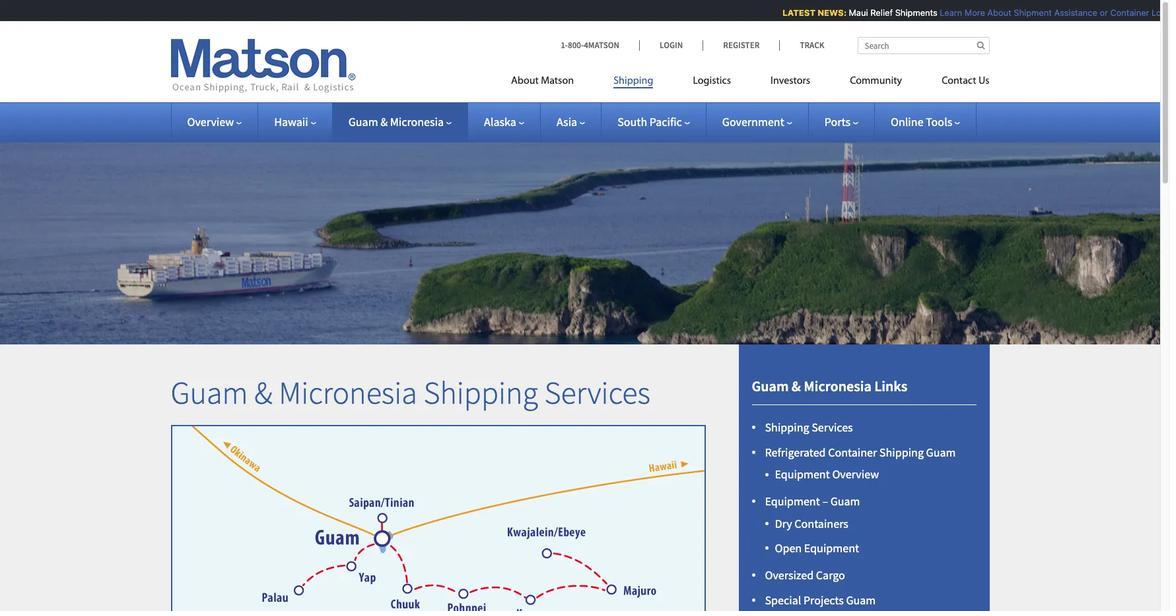 Task type: vqa. For each thing, say whether or not it's contained in the screenshot.
the right Tracking
no



Task type: locate. For each thing, give the bounding box(es) containing it.
track
[[800, 40, 825, 51]]

overview
[[187, 114, 234, 129], [833, 467, 879, 482]]

asia
[[557, 114, 577, 129]]

relief
[[865, 7, 888, 18]]

& for guam & micronesia shipping services
[[254, 373, 273, 413]]

ports
[[825, 114, 851, 129]]

–
[[823, 494, 828, 510]]

0 vertical spatial container
[[1105, 7, 1144, 18]]

equipment – guam link
[[765, 494, 860, 510]]

online tools
[[891, 114, 953, 129]]

oversized cargo
[[765, 568, 846, 583]]

0 horizontal spatial &
[[254, 373, 273, 413]]

micronesia
[[390, 114, 444, 129], [279, 373, 417, 413], [804, 377, 872, 396]]

projects
[[804, 593, 844, 608]]

0 horizontal spatial container
[[829, 445, 877, 460]]

shipping
[[614, 76, 654, 87], [424, 373, 538, 413], [765, 420, 810, 435], [880, 445, 924, 460]]

login link
[[640, 40, 703, 51]]

special
[[765, 593, 802, 608]]

shipment
[[1009, 7, 1047, 18]]

equipment down refrigerated
[[775, 467, 830, 482]]

1-800-4matson
[[561, 40, 620, 51]]

community
[[850, 76, 903, 87]]

refrigerated
[[765, 445, 826, 460]]

1 horizontal spatial overview
[[833, 467, 879, 482]]

micronesia for guam & micronesia
[[390, 114, 444, 129]]

alaska link
[[484, 114, 524, 129]]

1 horizontal spatial services
[[812, 420, 853, 435]]

& inside section
[[792, 377, 801, 396]]

asia link
[[557, 114, 585, 129]]

government
[[723, 114, 785, 129]]

0 vertical spatial equipment
[[775, 467, 830, 482]]

container up equipment overview link
[[829, 445, 877, 460]]

cargo
[[816, 568, 846, 583]]

about left matson
[[511, 76, 539, 87]]

1 horizontal spatial container
[[1105, 7, 1144, 18]]

None search field
[[858, 37, 990, 54]]

hawaii
[[274, 114, 308, 129]]

1 vertical spatial about
[[511, 76, 539, 87]]

about
[[982, 7, 1006, 18], [511, 76, 539, 87]]

oversized
[[765, 568, 814, 583]]

guam image
[[374, 509, 522, 612], [374, 531, 522, 612], [536, 545, 685, 612], [342, 558, 491, 612], [399, 581, 547, 612], [604, 581, 753, 612], [288, 584, 436, 612], [454, 585, 602, 612], [522, 590, 671, 612]]

containers
[[795, 516, 849, 532]]

overview inside "guam & micronesia links" section
[[833, 467, 879, 482]]

&
[[381, 114, 388, 129], [254, 373, 273, 413], [792, 377, 801, 396]]

hawaii link
[[274, 114, 316, 129]]

pacific
[[650, 114, 682, 129]]

guam & micronesia shipping services
[[171, 373, 651, 413]]

services
[[545, 373, 651, 413], [812, 420, 853, 435]]

0 vertical spatial services
[[545, 373, 651, 413]]

about right 'more' at the right of page
[[982, 7, 1006, 18]]

1 vertical spatial overview
[[833, 467, 879, 482]]

register link
[[703, 40, 780, 51]]

equipment – guam
[[765, 494, 860, 510]]

1 vertical spatial equipment
[[765, 494, 820, 510]]

0 vertical spatial overview
[[187, 114, 234, 129]]

latest news: maui relief shipments learn more about shipment assistance or container loans 
[[777, 7, 1171, 18]]

refrigerated container shipping guam link
[[765, 445, 956, 460]]

top menu navigation
[[511, 69, 990, 96]]

micronesia inside section
[[804, 377, 872, 396]]

special projects guam
[[765, 593, 876, 608]]

services inside "guam & micronesia links" section
[[812, 420, 853, 435]]

open equipment link
[[775, 541, 860, 556]]

0 horizontal spatial services
[[545, 373, 651, 413]]

2 horizontal spatial &
[[792, 377, 801, 396]]

800-
[[568, 40, 584, 51]]

loans
[[1147, 7, 1170, 18]]

about matson link
[[511, 69, 594, 96]]

links
[[875, 377, 908, 396]]

0 horizontal spatial about
[[511, 76, 539, 87]]

learn
[[935, 7, 957, 18]]

contact
[[942, 76, 977, 87]]

or
[[1095, 7, 1103, 18]]

latest
[[777, 7, 810, 18]]

1 horizontal spatial &
[[381, 114, 388, 129]]

government link
[[723, 114, 793, 129]]

equipment up dry
[[765, 494, 820, 510]]

guam
[[349, 114, 378, 129], [171, 373, 248, 413], [752, 377, 789, 396], [927, 445, 956, 460], [831, 494, 860, 510], [847, 593, 876, 608]]

guam & micronesia
[[349, 114, 444, 129]]

equipment
[[775, 467, 830, 482], [765, 494, 820, 510], [805, 541, 860, 556]]

blue matson logo with ocean, shipping, truck, rail and logistics written beneath it. image
[[171, 39, 356, 93]]

container right or
[[1105, 7, 1144, 18]]

tools
[[926, 114, 953, 129]]

south pacific
[[618, 114, 682, 129]]

about inside about matson link
[[511, 76, 539, 87]]

container
[[1105, 7, 1144, 18], [829, 445, 877, 460]]

1 vertical spatial container
[[829, 445, 877, 460]]

micronesia for guam & micronesia shipping services
[[279, 373, 417, 413]]

south
[[618, 114, 648, 129]]

0 vertical spatial about
[[982, 7, 1006, 18]]

0 horizontal spatial overview
[[187, 114, 234, 129]]

shipping link
[[594, 69, 673, 96]]

about matson
[[511, 76, 574, 87]]

equipment down containers in the bottom right of the page
[[805, 541, 860, 556]]

logistics link
[[673, 69, 751, 96]]

1 vertical spatial services
[[812, 420, 853, 435]]

register
[[724, 40, 760, 51]]

Search search field
[[858, 37, 990, 54]]



Task type: describe. For each thing, give the bounding box(es) containing it.
online tools link
[[891, 114, 961, 129]]

shipments
[[890, 7, 932, 18]]

contact us
[[942, 76, 990, 87]]

matson
[[541, 76, 574, 87]]

south pacific link
[[618, 114, 690, 129]]

& for guam & micronesia links
[[792, 377, 801, 396]]

shipping inside top menu navigation
[[614, 76, 654, 87]]

guam & micronesia links section
[[722, 345, 1006, 612]]

more
[[960, 7, 980, 18]]

& for guam & micronesia
[[381, 114, 388, 129]]

equipment overview
[[775, 467, 879, 482]]

login
[[660, 40, 683, 51]]

special projects guam link
[[765, 593, 876, 608]]

logistics
[[693, 76, 731, 87]]

dry containers link
[[775, 516, 849, 532]]

dry
[[775, 516, 793, 532]]

investors link
[[751, 69, 830, 96]]

maui
[[844, 7, 863, 18]]

ports link
[[825, 114, 859, 129]]

micronesia for guam & micronesia links
[[804, 377, 872, 396]]

contact us link
[[922, 69, 990, 96]]

us
[[979, 76, 990, 87]]

guam & micronesia links
[[752, 377, 908, 396]]

container inside "guam & micronesia links" section
[[829, 445, 877, 460]]

1-800-4matson link
[[561, 40, 640, 51]]

equipment for equipment overview
[[775, 467, 830, 482]]

open equipment
[[775, 541, 860, 556]]

oversized cargo link
[[765, 568, 846, 583]]

2 vertical spatial equipment
[[805, 541, 860, 556]]

dry containers
[[775, 516, 849, 532]]

guam & micronesia link
[[349, 114, 452, 129]]

learn more about shipment assistance or container loans link
[[935, 7, 1171, 18]]

1-
[[561, 40, 568, 51]]

shipping services
[[765, 420, 853, 435]]

shipping services link
[[765, 420, 853, 435]]

4matson
[[584, 40, 620, 51]]

equipment for equipment – guam
[[765, 494, 820, 510]]

community link
[[830, 69, 922, 96]]

map guam image
[[171, 426, 706, 612]]

overview link
[[187, 114, 242, 129]]

online
[[891, 114, 924, 129]]

track link
[[780, 40, 825, 51]]

equipment overview link
[[775, 467, 879, 482]]

search image
[[977, 41, 985, 50]]

investors
[[771, 76, 811, 87]]

assistance
[[1049, 7, 1092, 18]]

news:
[[813, 7, 842, 18]]

1 horizontal spatial about
[[982, 7, 1006, 18]]

alaska
[[484, 114, 517, 129]]

matson containership sailing for guam shipping service. image
[[0, 122, 1161, 345]]

refrigerated container shipping guam
[[765, 445, 956, 460]]

open
[[775, 541, 802, 556]]



